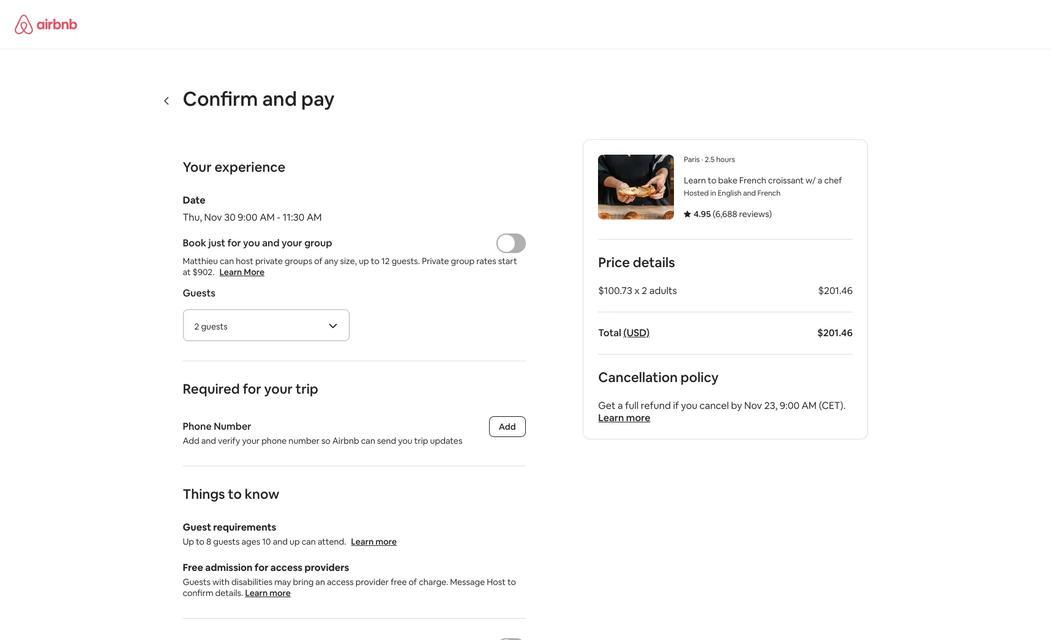 Task type: vqa. For each thing, say whether or not it's contained in the screenshot.
error
no



Task type: describe. For each thing, give the bounding box(es) containing it.
2 inside dropdown button
[[194, 321, 199, 332]]

things to know
[[183, 486, 279, 503]]

more inside get a full refund if you cancel by nov 23, 9:00 am (cet). learn more
[[626, 412, 650, 425]]

if
[[673, 400, 679, 413]]

$100.73
[[598, 285, 632, 297]]

free
[[391, 577, 407, 588]]

to inside matthieu can host private groups of any size, up to 12 guests. private group rates start at $902.
[[371, 256, 379, 267]]

up
[[183, 537, 194, 548]]

so
[[321, 436, 330, 447]]

4.95 ( 6,688 reviews )
[[693, 209, 772, 220]]

updates
[[430, 436, 462, 447]]

learn more link for guest requirements
[[351, 537, 397, 548]]

up inside the 'guest requirements up to 8 guests ages 10 and up can attend. learn more'
[[290, 537, 300, 548]]

date
[[183, 194, 205, 207]]

you inside phone number add and verify your phone number so airbnb can send you trip updates
[[398, 436, 412, 447]]

number
[[289, 436, 320, 447]]

-
[[277, 211, 280, 224]]

for for admission
[[255, 562, 268, 575]]

more
[[244, 267, 264, 278]]

confirm and pay
[[183, 86, 335, 111]]

learn inside the 'guest requirements up to 8 guests ages 10 and up can attend. learn more'
[[351, 537, 374, 548]]

ages
[[242, 537, 260, 548]]

your for group
[[282, 237, 302, 250]]

group inside matthieu can host private groups of any size, up to 12 guests. private group rates start at $902.
[[451, 256, 475, 267]]

$902.
[[193, 267, 215, 278]]

and left pay
[[262, 86, 297, 111]]

$201.46 for $100.73 x 2 adults
[[818, 285, 852, 297]]

of inside matthieu can host private groups of any size, up to 12 guests. private group rates start at $902.
[[314, 256, 322, 267]]

policy
[[680, 369, 718, 386]]

8
[[206, 537, 211, 548]]

0 vertical spatial french
[[739, 175, 766, 186]]

send
[[377, 436, 396, 447]]

you inside get a full refund if you cancel by nov 23, 9:00 am (cet). learn more
[[681, 400, 697, 413]]

cancel
[[699, 400, 729, 413]]

4.95
[[693, 209, 710, 220]]

and inside the 'guest requirements up to 8 guests ages 10 and up can attend. learn more'
[[273, 537, 288, 548]]

confirm
[[183, 588, 213, 599]]

verify
[[218, 436, 240, 447]]

23,
[[764, 400, 777, 413]]

to inside the 'guest requirements up to 8 guests ages 10 and up can attend. learn more'
[[196, 537, 204, 548]]

phone
[[183, 421, 212, 433]]

of inside guests with disabilities may bring an access provider free of charge. message host to confirm details.
[[409, 577, 417, 588]]

price
[[598, 254, 630, 271]]

with
[[212, 577, 230, 588]]

(
[[712, 209, 715, 220]]

1 horizontal spatial 2
[[641, 285, 647, 297]]

in
[[710, 189, 716, 198]]

guests with disabilities may bring an access provider free of charge. message host to confirm details.
[[183, 577, 518, 599]]

for for just
[[227, 237, 241, 250]]

number
[[214, 421, 251, 433]]

details.
[[215, 588, 243, 599]]

date thu, nov 30 9:00 am - 11:30 am
[[183, 194, 322, 224]]

your for phone
[[242, 436, 260, 447]]

to left know
[[228, 486, 242, 503]]

cancellation policy
[[598, 369, 718, 386]]

trip inside phone number add and verify your phone number so airbnb can send you trip updates
[[414, 436, 428, 447]]

0 vertical spatial trip
[[296, 381, 318, 398]]

admission
[[205, 562, 253, 575]]

more inside the 'guest requirements up to 8 guests ages 10 and up can attend. learn more'
[[375, 537, 397, 548]]

guest requirements up to 8 guests ages 10 and up can attend. learn more
[[183, 522, 397, 548]]

2 guests
[[194, 321, 227, 332]]

1 horizontal spatial am
[[307, 211, 322, 224]]

$100.73 x 2 adults
[[598, 285, 677, 297]]

book just for you and your group
[[183, 237, 332, 250]]

to inside guests with disabilities may bring an access provider free of charge. message host to confirm details.
[[507, 577, 516, 588]]

guests for guests with disabilities may bring an access provider free of charge. message host to confirm details.
[[183, 577, 211, 588]]

charge.
[[419, 577, 448, 588]]

can inside matthieu can host private groups of any size, up to 12 guests. private group rates start at $902.
[[220, 256, 234, 267]]

learn more
[[245, 588, 291, 599]]

hours
[[716, 155, 735, 165]]

airbnb
[[332, 436, 359, 447]]

requirements
[[213, 522, 276, 534]]

any
[[324, 256, 338, 267]]

and inside learn to bake french croissant w/ a chef hosted in english and french
[[743, 189, 756, 198]]

guests inside the 'guest requirements up to 8 guests ages 10 and up can attend. learn more'
[[213, 537, 240, 548]]

english
[[717, 189, 741, 198]]

x
[[634, 285, 639, 297]]

adults
[[649, 285, 677, 297]]

free admission for access providers
[[183, 562, 349, 575]]

total
[[598, 327, 621, 340]]

12
[[381, 256, 390, 267]]

free
[[183, 562, 203, 575]]

0 vertical spatial group
[[304, 237, 332, 250]]

by
[[731, 400, 742, 413]]

price details
[[598, 254, 675, 271]]

and up private
[[262, 237, 279, 250]]

can for requirements
[[302, 537, 316, 548]]

full
[[625, 400, 638, 413]]

chef
[[824, 175, 842, 186]]

just
[[208, 237, 225, 250]]

matthieu
[[183, 256, 218, 267]]

paris
[[684, 155, 699, 165]]

groups
[[285, 256, 312, 267]]

details
[[632, 254, 675, 271]]

learn for learn more
[[219, 267, 242, 278]]

guests for guests
[[183, 287, 215, 300]]

message
[[450, 577, 485, 588]]

provider
[[356, 577, 389, 588]]



Task type: locate. For each thing, give the bounding box(es) containing it.
private
[[422, 256, 449, 267]]

0 horizontal spatial nov
[[204, 211, 222, 224]]

6,688
[[715, 209, 737, 220]]

add button
[[489, 417, 526, 438]]

to
[[708, 175, 716, 186], [371, 256, 379, 267], [228, 486, 242, 503], [196, 537, 204, 548], [507, 577, 516, 588]]

learn more link down free admission for access providers
[[245, 588, 291, 599]]

0 horizontal spatial 9:00
[[238, 211, 257, 224]]

1 horizontal spatial a
[[817, 175, 822, 186]]

your up groups
[[282, 237, 302, 250]]

9:00
[[238, 211, 257, 224], [779, 400, 799, 413]]

and down the 'phone'
[[201, 436, 216, 447]]

group left rates
[[451, 256, 475, 267]]

30
[[224, 211, 236, 224]]

2 guests from the top
[[183, 577, 211, 588]]

french up the )
[[757, 189, 780, 198]]

2 horizontal spatial more
[[626, 412, 650, 425]]

you up host
[[243, 237, 260, 250]]

0 vertical spatial nov
[[204, 211, 222, 224]]

0 vertical spatial $201.46
[[818, 285, 852, 297]]

guests
[[183, 287, 215, 300], [183, 577, 211, 588]]

guests down $902.
[[183, 287, 215, 300]]

0 horizontal spatial more
[[269, 588, 291, 599]]

0 horizontal spatial add
[[183, 436, 199, 447]]

1 horizontal spatial 9:00
[[779, 400, 799, 413]]

1 vertical spatial 9:00
[[779, 400, 799, 413]]

your
[[282, 237, 302, 250], [264, 381, 293, 398], [242, 436, 260, 447]]

back image
[[162, 96, 172, 106]]

up
[[359, 256, 369, 267], [290, 537, 300, 548]]

learn right attend.
[[351, 537, 374, 548]]

1 vertical spatial can
[[361, 436, 375, 447]]

up right size,
[[359, 256, 369, 267]]

0 horizontal spatial of
[[314, 256, 322, 267]]

1 vertical spatial you
[[681, 400, 697, 413]]

2 vertical spatial can
[[302, 537, 316, 548]]

providers
[[305, 562, 349, 575]]

pay
[[301, 86, 335, 111]]

can inside the 'guest requirements up to 8 guests ages 10 and up can attend. learn more'
[[302, 537, 316, 548]]

guest
[[183, 522, 211, 534]]

and inside phone number add and verify your phone number so airbnb can send you trip updates
[[201, 436, 216, 447]]

up right '10'
[[290, 537, 300, 548]]

hosted
[[684, 189, 708, 198]]

2 horizontal spatial you
[[681, 400, 697, 413]]

a inside get a full refund if you cancel by nov 23, 9:00 am (cet). learn more
[[617, 400, 623, 413]]

am left -
[[260, 211, 275, 224]]

you right send
[[398, 436, 412, 447]]

1 vertical spatial learn more link
[[351, 537, 397, 548]]

1 vertical spatial french
[[757, 189, 780, 198]]

9:00 right 23,
[[779, 400, 799, 413]]

1 horizontal spatial trip
[[414, 436, 428, 447]]

learn for learn more
[[245, 588, 268, 599]]

more left bring
[[269, 588, 291, 599]]

learn down free admission for access providers
[[245, 588, 268, 599]]

9:00 right 30
[[238, 211, 257, 224]]

2 horizontal spatial can
[[361, 436, 375, 447]]

guests down $902.
[[201, 321, 227, 332]]

guests.
[[392, 256, 420, 267]]

phone
[[261, 436, 287, 447]]

nov inside get a full refund if you cancel by nov 23, 9:00 am (cet). learn more
[[744, 400, 762, 413]]

to up in
[[708, 175, 716, 186]]

can left attend.
[[302, 537, 316, 548]]

1 horizontal spatial access
[[327, 577, 354, 588]]

1 vertical spatial of
[[409, 577, 417, 588]]

0 vertical spatial your
[[282, 237, 302, 250]]

add inside phone number add and verify your phone number so airbnb can send you trip updates
[[183, 436, 199, 447]]

learn to bake french croissant w/ a chef hosted in english and french
[[684, 175, 842, 198]]

1 vertical spatial up
[[290, 537, 300, 548]]

size,
[[340, 256, 357, 267]]

0 horizontal spatial learn more link
[[245, 588, 291, 599]]

2 vertical spatial for
[[255, 562, 268, 575]]

refund
[[640, 400, 671, 413]]

at
[[183, 267, 191, 278]]

1 horizontal spatial group
[[451, 256, 475, 267]]

0 vertical spatial 2
[[641, 285, 647, 297]]

learn more link
[[219, 267, 264, 278]]

1 horizontal spatial more
[[375, 537, 397, 548]]

2 horizontal spatial am
[[801, 400, 816, 413]]

am inside get a full refund if you cancel by nov 23, 9:00 am (cet). learn more
[[801, 400, 816, 413]]

guests down 'free'
[[183, 577, 211, 588]]

of right free
[[409, 577, 417, 588]]

learn more link for free admission for access providers
[[245, 588, 291, 599]]

learn left more
[[219, 267, 242, 278]]

more
[[626, 412, 650, 425], [375, 537, 397, 548], [269, 588, 291, 599]]

0 vertical spatial more
[[626, 412, 650, 425]]

1 horizontal spatial can
[[302, 537, 316, 548]]

0 vertical spatial up
[[359, 256, 369, 267]]

add inside button
[[499, 422, 516, 433]]

your inside phone number add and verify your phone number so airbnb can send you trip updates
[[242, 436, 260, 447]]

total (usd)
[[598, 327, 649, 340]]

matthieu can host private groups of any size, up to 12 guests. private group rates start at $902.
[[183, 256, 519, 278]]

and right '10'
[[273, 537, 288, 548]]

(usd) button
[[623, 327, 649, 340]]

add
[[499, 422, 516, 433], [183, 436, 199, 447]]

bring
[[293, 577, 314, 588]]

0 vertical spatial you
[[243, 237, 260, 250]]

0 horizontal spatial a
[[617, 400, 623, 413]]

guests
[[201, 321, 227, 332], [213, 537, 240, 548]]

0 vertical spatial for
[[227, 237, 241, 250]]

learn more link down cancellation
[[598, 412, 650, 425]]

1 horizontal spatial you
[[398, 436, 412, 447]]

1 vertical spatial a
[[617, 400, 623, 413]]

a
[[817, 175, 822, 186], [617, 400, 623, 413]]

0 horizontal spatial trip
[[296, 381, 318, 398]]

required for your trip
[[183, 381, 318, 398]]

1 guests from the top
[[183, 287, 215, 300]]

2 vertical spatial your
[[242, 436, 260, 447]]

1 horizontal spatial of
[[409, 577, 417, 588]]

for right just
[[227, 237, 241, 250]]

phone number add and verify your phone number so airbnb can send you trip updates
[[183, 421, 462, 447]]

an
[[315, 577, 325, 588]]

1 vertical spatial add
[[183, 436, 199, 447]]

required
[[183, 381, 240, 398]]

w/
[[805, 175, 816, 186]]

1 vertical spatial 2
[[194, 321, 199, 332]]

to left 12
[[371, 256, 379, 267]]

host
[[236, 256, 253, 267]]

trip up phone number add and verify your phone number so airbnb can send you trip updates
[[296, 381, 318, 398]]

9:00 inside get a full refund if you cancel by nov 23, 9:00 am (cet). learn more
[[779, 400, 799, 413]]

rates
[[476, 256, 496, 267]]

things
[[183, 486, 225, 503]]

1 vertical spatial more
[[375, 537, 397, 548]]

for
[[227, 237, 241, 250], [243, 381, 261, 398], [255, 562, 268, 575]]

·
[[701, 155, 703, 165]]

more up free
[[375, 537, 397, 548]]

0 horizontal spatial you
[[243, 237, 260, 250]]

can inside phone number add and verify your phone number so airbnb can send you trip updates
[[361, 436, 375, 447]]

can for number
[[361, 436, 375, 447]]

(usd)
[[623, 327, 649, 340]]

guests inside dropdown button
[[201, 321, 227, 332]]

get
[[598, 400, 615, 413]]

disabilities
[[231, 577, 273, 588]]

0 vertical spatial can
[[220, 256, 234, 267]]

for up "disabilities"
[[255, 562, 268, 575]]

$201.46 for total
[[817, 327, 852, 340]]

2 vertical spatial you
[[398, 436, 412, 447]]

0 vertical spatial of
[[314, 256, 322, 267]]

can
[[220, 256, 234, 267], [361, 436, 375, 447], [302, 537, 316, 548]]

learn for learn to bake french croissant w/ a chef hosted in english and french
[[684, 175, 706, 186]]

a inside learn to bake french croissant w/ a chef hosted in english and french
[[817, 175, 822, 186]]

start
[[498, 256, 517, 267]]

1 vertical spatial trip
[[414, 436, 428, 447]]

2 vertical spatial learn more link
[[245, 588, 291, 599]]

learn inside learn to bake french croissant w/ a chef hosted in english and french
[[684, 175, 706, 186]]

confirm
[[183, 86, 258, 111]]

private
[[255, 256, 283, 267]]

nov
[[204, 211, 222, 224], [744, 400, 762, 413]]

0 horizontal spatial access
[[270, 562, 302, 575]]

0 horizontal spatial up
[[290, 537, 300, 548]]

get a full refund if you cancel by nov 23, 9:00 am (cet). learn more
[[598, 400, 845, 425]]

1 vertical spatial $201.46
[[817, 327, 852, 340]]

10
[[262, 537, 271, 548]]

and right english
[[743, 189, 756, 198]]

can left send
[[361, 436, 375, 447]]

0 vertical spatial access
[[270, 562, 302, 575]]

cancellation
[[598, 369, 677, 386]]

can left host
[[220, 256, 234, 267]]

0 vertical spatial guests
[[183, 287, 215, 300]]

1 horizontal spatial nov
[[744, 400, 762, 413]]

reviews
[[739, 209, 769, 220]]

book
[[183, 237, 206, 250]]

1 vertical spatial your
[[264, 381, 293, 398]]

know
[[245, 486, 279, 503]]

access
[[270, 562, 302, 575], [327, 577, 354, 588]]

learn more link up 'provider'
[[351, 537, 397, 548]]

11:30
[[283, 211, 304, 224]]

guests right 8
[[213, 537, 240, 548]]

1 vertical spatial for
[[243, 381, 261, 398]]

0 vertical spatial add
[[499, 422, 516, 433]]

learn more
[[219, 267, 264, 278]]

up inside matthieu can host private groups of any size, up to 12 guests. private group rates start at $902.
[[359, 256, 369, 267]]

attend.
[[318, 537, 346, 548]]

and
[[262, 86, 297, 111], [743, 189, 756, 198], [262, 237, 279, 250], [201, 436, 216, 447], [273, 537, 288, 548]]

to inside learn to bake french croissant w/ a chef hosted in english and french
[[708, 175, 716, 186]]

1 vertical spatial nov
[[744, 400, 762, 413]]

1 horizontal spatial add
[[499, 422, 516, 433]]

0 horizontal spatial am
[[260, 211, 275, 224]]

croissant
[[768, 175, 803, 186]]

french right the bake
[[739, 175, 766, 186]]

0 horizontal spatial 2
[[194, 321, 199, 332]]

nov left 30
[[204, 211, 222, 224]]

learn left "full"
[[598, 412, 624, 425]]

0 vertical spatial learn more link
[[598, 412, 650, 425]]

to right host
[[507, 577, 516, 588]]

learn up hosted
[[684, 175, 706, 186]]

paris · 2.5 hours
[[684, 155, 735, 165]]

of left any
[[314, 256, 322, 267]]

access inside guests with disabilities may bring an access provider free of charge. message host to confirm details.
[[327, 577, 354, 588]]

(cet).
[[819, 400, 845, 413]]

learn more link
[[598, 412, 650, 425], [351, 537, 397, 548], [245, 588, 291, 599]]

you right if at bottom right
[[681, 400, 697, 413]]

1 vertical spatial guests
[[213, 537, 240, 548]]

more right get
[[626, 412, 650, 425]]

0 vertical spatial 9:00
[[238, 211, 257, 224]]

1 vertical spatial access
[[327, 577, 354, 588]]

1 vertical spatial group
[[451, 256, 475, 267]]

access down providers
[[327, 577, 354, 588]]

your right verify
[[242, 436, 260, 447]]

am left (cet).
[[801, 400, 816, 413]]

a left "full"
[[617, 400, 623, 413]]

am right 11:30
[[307, 211, 322, 224]]

guests inside guests with disabilities may bring an access provider free of charge. message host to confirm details.
[[183, 577, 211, 588]]

1 horizontal spatial up
[[359, 256, 369, 267]]

nov inside the date thu, nov 30 9:00 am - 11:30 am
[[204, 211, 222, 224]]

french
[[739, 175, 766, 186], [757, 189, 780, 198]]

may
[[274, 577, 291, 588]]

trip left updates
[[414, 436, 428, 447]]

host
[[487, 577, 506, 588]]

a right w/
[[817, 175, 822, 186]]

2 right x
[[641, 285, 647, 297]]

learn
[[684, 175, 706, 186], [219, 267, 242, 278], [598, 412, 624, 425], [351, 537, 374, 548], [245, 588, 268, 599]]

2 horizontal spatial learn more link
[[598, 412, 650, 425]]

nov right by
[[744, 400, 762, 413]]

learn inside get a full refund if you cancel by nov 23, 9:00 am (cet). learn more
[[598, 412, 624, 425]]

0 horizontal spatial can
[[220, 256, 234, 267]]

2 vertical spatial more
[[269, 588, 291, 599]]

9:00 inside the date thu, nov 30 9:00 am - 11:30 am
[[238, 211, 257, 224]]

your up phone
[[264, 381, 293, 398]]

0 vertical spatial a
[[817, 175, 822, 186]]

access up may
[[270, 562, 302, 575]]

for right required
[[243, 381, 261, 398]]

group up any
[[304, 237, 332, 250]]

0 vertical spatial guests
[[201, 321, 227, 332]]

of
[[314, 256, 322, 267], [409, 577, 417, 588]]

to left 8
[[196, 537, 204, 548]]

2 down $902.
[[194, 321, 199, 332]]

0 horizontal spatial group
[[304, 237, 332, 250]]

1 horizontal spatial learn more link
[[351, 537, 397, 548]]

1 vertical spatial guests
[[183, 577, 211, 588]]

thu,
[[183, 211, 202, 224]]



